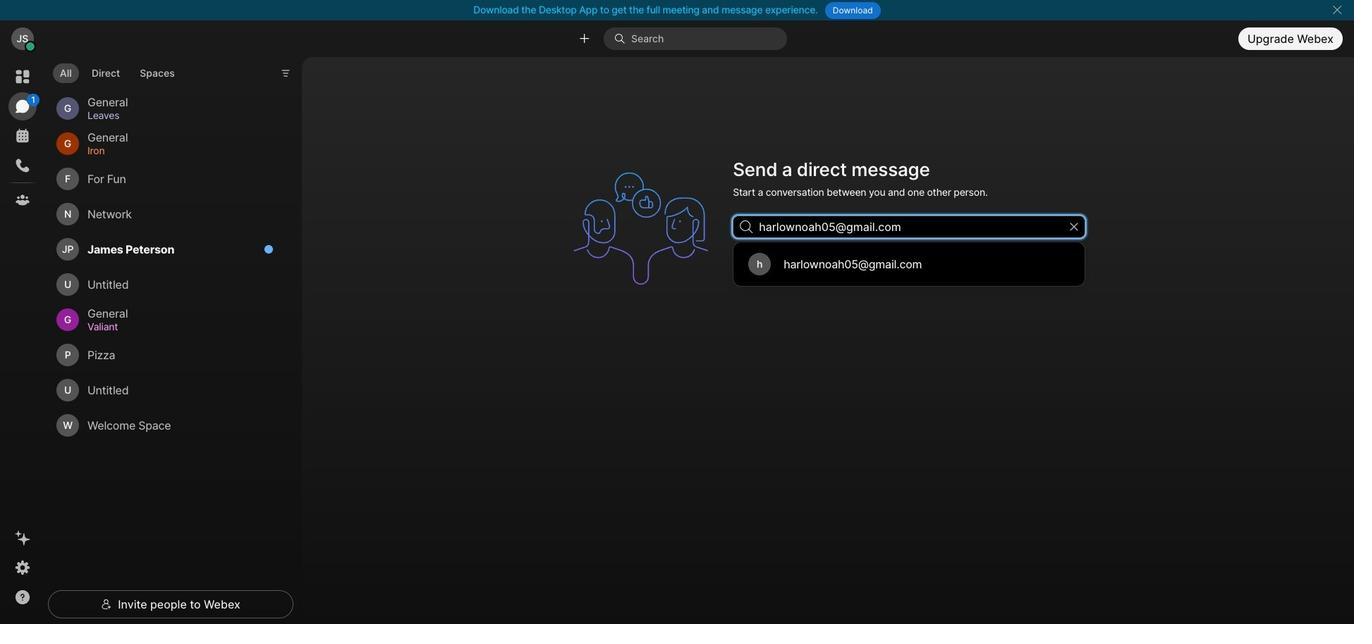 Task type: describe. For each thing, give the bounding box(es) containing it.
2 untitled list item from the top
[[51, 373, 282, 408]]

valiant element
[[87, 320, 265, 335]]

search_18 image
[[740, 221, 753, 234]]

leaves element
[[87, 108, 265, 124]]

james peterson, new messages list item
[[51, 232, 282, 267]]

Add people by name or email text field
[[733, 216, 1086, 239]]

3 general list item from the top
[[51, 303, 282, 338]]

1 general list item from the top
[[51, 91, 282, 126]]

iron element
[[87, 143, 265, 159]]

new messages image
[[264, 245, 274, 255]]

network list item
[[51, 197, 282, 232]]



Task type: locate. For each thing, give the bounding box(es) containing it.
navigation
[[0, 57, 45, 625]]

1 vertical spatial untitled list item
[[51, 373, 282, 408]]

0 vertical spatial untitled list item
[[51, 267, 282, 303]]

start a conversation between you and one other person. image
[[567, 154, 725, 304]]

welcome space list item
[[51, 408, 282, 444]]

untitled list item down valiant element
[[51, 373, 282, 408]]

general list item
[[51, 91, 282, 126], [51, 126, 282, 162], [51, 303, 282, 338]]

untitled list item up valiant element
[[51, 267, 282, 303]]

harlownoah05@gmail.com list item
[[737, 246, 1081, 283]]

for fun list item
[[51, 162, 282, 197]]

2 general list item from the top
[[51, 126, 282, 162]]

pizza list item
[[51, 338, 282, 373]]

webex tab list
[[8, 63, 39, 214]]

tab list
[[49, 55, 185, 88]]

cancel_16 image
[[1332, 4, 1343, 16]]

untitled list item
[[51, 267, 282, 303], [51, 373, 282, 408]]

1 untitled list item from the top
[[51, 267, 282, 303]]



Task type: vqa. For each thing, say whether or not it's contained in the screenshot.
'meetings' TAB
no



